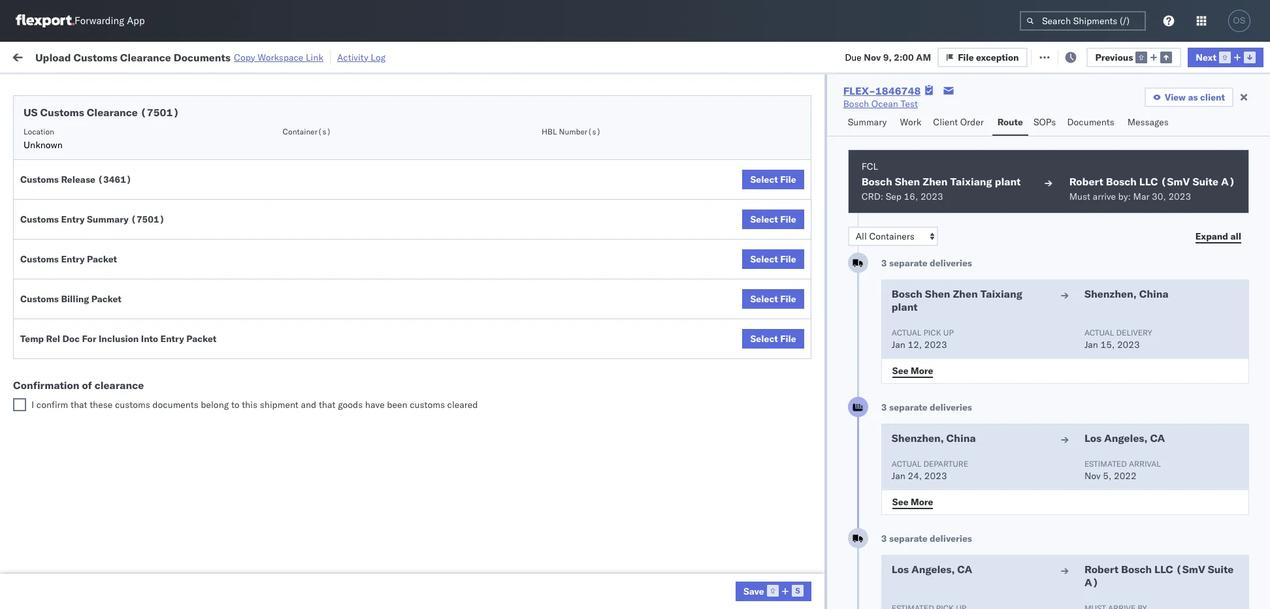 Task type: describe. For each thing, give the bounding box(es) containing it.
0 vertical spatial llc
[[1140, 175, 1159, 188]]

upload customs clearance documents link
[[30, 130, 193, 143]]

customs down unknown
[[20, 174, 59, 186]]

more for 12,
[[911, 365, 934, 377]]

confirm delivery link
[[30, 389, 99, 402]]

4 ocean fcl from the top
[[430, 275, 476, 287]]

5 hlxu8034992 from the top
[[1006, 275, 1070, 286]]

snoozed
[[273, 81, 304, 91]]

confirm pickup from los angeles, ca button
[[30, 360, 186, 374]]

4 hlxu8034992 from the top
[[1006, 246, 1070, 258]]

import
[[111, 51, 141, 62]]

2023 inside the actual pick up jan 12, 2023
[[925, 339, 947, 351]]

2:59 am edt, nov 5, 2022 for 1st schedule delivery appointment link from the top of the page
[[226, 160, 341, 172]]

2022 inside estimated arrival nov 5, 2022
[[1114, 471, 1137, 482]]

activity log button
[[337, 50, 386, 65]]

dec for 23,
[[286, 361, 304, 373]]

1 vertical spatial documents
[[1068, 116, 1115, 128]]

taixiang for shenzhen, china
[[981, 288, 1023, 301]]

8 ocean fcl from the top
[[430, 562, 476, 574]]

track
[[333, 51, 354, 62]]

hbl
[[542, 127, 557, 137]]

2 vertical spatial packet
[[186, 333, 217, 345]]

2 flex-2130387 from the top
[[776, 476, 843, 488]]

1 2:59 from the top
[[226, 160, 246, 172]]

205
[[301, 51, 318, 62]]

2 2130384 from the top
[[804, 591, 843, 603]]

3 for los angeles, ca
[[882, 533, 887, 545]]

flexport
[[522, 131, 556, 143]]

select file button for customs billing packet
[[743, 290, 804, 309]]

1 vertical spatial summary
[[87, 214, 129, 225]]

from for schedule pickup from los angeles, ca link associated with fifth schedule pickup from los angeles, ca button from the bottom
[[102, 188, 121, 200]]

schedule delivery appointment for 1st schedule delivery appointment link from the top of the page
[[30, 159, 161, 171]]

1 ceau7522281, hlxu6269489, hlxu8034992 from the top
[[867, 159, 1070, 171]]

crd:
[[862, 191, 884, 203]]

ymluw236679313
[[959, 131, 1043, 143]]

customs up location
[[40, 106, 84, 119]]

select for temp rel doc for inclusion into entry packet
[[751, 333, 778, 345]]

risk
[[271, 51, 286, 62]]

plant for robert bosch llc (smv suite a)
[[995, 175, 1021, 188]]

1 maeu9408431 from the top
[[959, 447, 1025, 459]]

1 horizontal spatial los angeles, ca
[[1085, 432, 1166, 445]]

file for temp rel doc for inclusion into entry packet
[[781, 333, 797, 345]]

copy workspace link button
[[234, 51, 324, 63]]

schedule pickup from los angeles, ca link for 5th schedule pickup from los angeles, ca button from the top
[[30, 417, 191, 430]]

2 edt, from the top
[[265, 160, 286, 172]]

flex-1846748 link
[[844, 84, 921, 97]]

jan inside actual departure jan 24, 2023
[[892, 471, 906, 482]]

2 lagerfeld from the top
[[745, 591, 784, 603]]

inclusion
[[99, 333, 139, 345]]

actual delivery jan 15, 2023
[[1085, 328, 1153, 351]]

1846748 for schedule pickup from los angeles, ca link associated with third schedule pickup from los angeles, ca button from the bottom
[[804, 275, 843, 287]]

departure
[[924, 459, 969, 469]]

1 hlxu8034992 from the top
[[1006, 159, 1070, 171]]

4 test123456 from the top
[[959, 275, 1014, 287]]

1846748 for schedule pickup from los angeles, ca link associated with fifth schedule pickup from los angeles, ca button from the bottom
[[804, 189, 843, 200]]

confirm pickup from los angeles, ca link
[[30, 360, 186, 373]]

delivery
[[1117, 328, 1153, 338]]

1 schedule from the top
[[30, 159, 69, 171]]

work inside work button
[[900, 116, 922, 128]]

1 uetu5238478 from the top
[[937, 303, 1001, 315]]

container(s)
[[283, 127, 331, 137]]

estimated
[[1085, 459, 1127, 469]]

upload for upload customs clearance documents
[[30, 130, 60, 142]]

jan right 8:30
[[286, 562, 301, 574]]

select file for customs entry packet
[[751, 254, 797, 265]]

at
[[260, 51, 268, 62]]

1 horizontal spatial file exception
[[1047, 51, 1108, 62]]

1 schedule delivery appointment button from the top
[[30, 159, 161, 173]]

2 deliveries from the top
[[930, 402, 973, 414]]

3 schedule pickup from los angeles, ca from the top
[[30, 274, 191, 286]]

this
[[242, 399, 258, 411]]

est, for 8:30
[[265, 562, 284, 574]]

ceau7522281, for schedule pickup from los angeles, ca link associated with fifth schedule pickup from los angeles, ca button from the bottom
[[867, 188, 935, 200]]

container numbers button
[[861, 99, 939, 122]]

12,
[[908, 339, 922, 351]]

confirmation of clearance
[[13, 379, 144, 392]]

2 ceau7522281, hlxu6269489, hlxu8034992 from the top
[[867, 188, 1070, 200]]

filtered by:
[[13, 80, 60, 92]]

app
[[127, 15, 145, 27]]

client order
[[934, 116, 984, 128]]

205 on track
[[301, 51, 354, 62]]

8 schedule from the top
[[30, 418, 69, 430]]

upload customs clearance documents
[[30, 130, 193, 142]]

10 resize handle column header from the left
[[1205, 101, 1220, 610]]

numbers for container numbers
[[867, 112, 900, 122]]

4 2:59 from the top
[[226, 275, 246, 287]]

3 2130387 from the top
[[804, 534, 843, 545]]

0 horizontal spatial file exception
[[958, 51, 1019, 63]]

1 resize handle column header from the left
[[202, 101, 218, 610]]

1 nyku9743990 from the top
[[867, 562, 932, 574]]

2 flex-1889466 from the top
[[776, 332, 843, 344]]

7:00
[[226, 361, 246, 373]]

3 ceau7522281, from the top
[[867, 217, 935, 229]]

2 2:59 from the top
[[226, 189, 246, 200]]

2 schedule delivery appointment link from the top
[[30, 245, 161, 258]]

0 vertical spatial (smv
[[1161, 175, 1191, 188]]

2 resize handle column header from the left
[[359, 101, 374, 610]]

numbers for mbl/mawb numbers
[[1007, 107, 1039, 116]]

zhen for robert bosch llc (smv suite a)
[[923, 175, 948, 188]]

3 ocean fcl from the top
[[430, 246, 476, 258]]

zhen for shenzhen, china
[[953, 288, 978, 301]]

import work button
[[106, 42, 171, 71]]

flexport demo consignee
[[522, 131, 629, 143]]

crd: sep 16, 2023
[[862, 191, 944, 203]]

los inside button
[[118, 360, 133, 372]]

separate for los
[[890, 533, 928, 545]]

2:59 am edt, nov 5, 2022 for schedule pickup from los angeles, ca link associated with fifth schedule pickup from los angeles, ca button from the bottom
[[226, 189, 341, 200]]

8 resize handle column header from the left
[[937, 101, 953, 610]]

1 2130387 from the top
[[804, 447, 843, 459]]

3 separate deliveries for angeles,
[[882, 533, 973, 545]]

customs left billing
[[20, 293, 59, 305]]

order
[[961, 116, 984, 128]]

sep
[[886, 191, 902, 203]]

2 schedule pickup from los angeles, ca button from the top
[[30, 216, 191, 230]]

work,
[[138, 81, 159, 91]]

abcd1234560
[[867, 505, 932, 516]]

select file button for customs entry packet
[[743, 250, 804, 269]]

caiu7969337
[[867, 131, 929, 142]]

759
[[241, 51, 258, 62]]

documents for upload customs clearance documents
[[146, 130, 193, 142]]

5 ceau7522281, hlxu6269489, hlxu8034992 from the top
[[867, 275, 1070, 286]]

import work
[[111, 51, 166, 62]]

1846748 for 3rd schedule delivery appointment link from the bottom
[[804, 246, 843, 258]]

0 vertical spatial a)
[[1222, 175, 1236, 188]]

status
[[72, 81, 95, 91]]

am for 3rd schedule delivery appointment link from the bottom
[[248, 246, 263, 258]]

7 ocean fcl from the top
[[430, 419, 476, 430]]

see more button for 24,
[[885, 493, 941, 512]]

bosch inside robert bosch llc (smv suite a)
[[1122, 563, 1152, 576]]

0 vertical spatial suite
[[1193, 175, 1219, 188]]

2 1889466 from the top
[[804, 332, 843, 344]]

activity log
[[337, 51, 386, 63]]

est, for 7:00
[[265, 361, 284, 373]]

plant for shenzhen, china
[[892, 301, 918, 314]]

--
[[959, 505, 970, 517]]

client order button
[[928, 110, 993, 136]]

0 horizontal spatial china
[[947, 432, 976, 445]]

ready
[[100, 81, 124, 91]]

1 horizontal spatial by:
[[1119, 191, 1131, 203]]

hlxu6269489, for 1st schedule delivery appointment link from the top of the page
[[937, 159, 1004, 171]]

see more for 24,
[[893, 496, 934, 508]]

1 2130384 from the top
[[804, 562, 843, 574]]

3 flex-2130387 from the top
[[776, 534, 843, 545]]

sops button
[[1029, 110, 1062, 136]]

1 vertical spatial robert bosch llc (smv suite a)
[[1085, 563, 1234, 590]]

documents
[[153, 399, 199, 411]]

3 1889466 from the top
[[804, 361, 843, 373]]

shipment
[[260, 399, 299, 411]]

file for customs entry packet
[[781, 254, 797, 265]]

my
[[13, 47, 34, 66]]

15,
[[1101, 339, 1115, 351]]

blocked,
[[161, 81, 194, 91]]

6 resize handle column header from the left
[[732, 101, 748, 610]]

schedule pickup from los angeles, ca link for fifth schedule pickup from los angeles, ca button from the bottom
[[30, 187, 191, 200]]

hlxu6269489, for schedule pickup from los angeles, ca link associated with fifth schedule pickup from los angeles, ca button from the bottom
[[937, 188, 1004, 200]]

1 ocean fcl from the top
[[430, 160, 476, 172]]

2 3 separate deliveries from the top
[[882, 402, 973, 414]]

2 2130387 from the top
[[804, 476, 843, 488]]

Search Work text field
[[831, 47, 973, 66]]

4 schedule delivery appointment link from the top
[[30, 561, 161, 574]]

no
[[309, 81, 320, 91]]

release
[[61, 174, 95, 186]]

1 lhuu7894563, uetu5238478 from the top
[[867, 303, 1001, 315]]

flex-1662119
[[776, 505, 843, 517]]

action
[[1225, 51, 1254, 62]]

save
[[744, 586, 765, 598]]

bosch shen zhen taixiang plant for shenzhen, china
[[892, 288, 1023, 314]]

status : ready for work, blocked, in progress
[[72, 81, 237, 91]]

billing
[[61, 293, 89, 305]]

3 ceau7522281, hlxu6269489, hlxu8034992 from the top
[[867, 217, 1070, 229]]

2 customs from the left
[[410, 399, 445, 411]]

9 resize handle column header from the left
[[1113, 101, 1129, 610]]

see more for jan
[[893, 365, 934, 377]]

view
[[1165, 92, 1186, 103]]

os
[[1234, 16, 1246, 25]]

1 horizontal spatial shenzhen, china
[[1085, 288, 1169, 301]]

customs entry packet
[[20, 254, 117, 265]]

select file button for customs entry summary (7501)
[[743, 210, 804, 229]]

2 schedule pickup from los angeles, ca from the top
[[30, 217, 191, 228]]

5 edt, from the top
[[265, 275, 286, 287]]

lhuu7894563, uetu5238478 for confirm pickup from los angeles, ca
[[867, 361, 1001, 373]]

work
[[37, 47, 71, 66]]

9:00 am est, dec 24, 2022
[[226, 390, 346, 402]]

2 nyku9743990 from the top
[[867, 591, 932, 603]]

5, inside estimated arrival nov 5, 2022
[[1104, 471, 1112, 482]]

lhuu7894563, for confirm delivery
[[867, 390, 935, 401]]

customs up 'status'
[[74, 51, 118, 64]]

hbl number(s)
[[542, 127, 601, 137]]

23,
[[306, 361, 320, 373]]

2 test123456 from the top
[[959, 217, 1014, 229]]

select for customs release (3461)
[[751, 174, 778, 186]]

pm for 8:30
[[248, 562, 262, 574]]

1 flex-2130384 from the top
[[776, 562, 843, 574]]

3 edt, from the top
[[265, 189, 286, 200]]

customs up customs billing packet
[[20, 254, 59, 265]]

expand all
[[1196, 230, 1242, 242]]

summary inside button
[[848, 116, 887, 128]]

1 schedule delivery appointment link from the top
[[30, 159, 161, 172]]

1 test123456 from the top
[[959, 189, 1014, 200]]

4 edt, from the top
[[265, 246, 286, 258]]

angeles, for third schedule pickup from los angeles, ca button from the bottom
[[140, 274, 176, 286]]

from for schedule pickup from los angeles, ca link for 2nd schedule pickup from los angeles, ca button from the top
[[102, 217, 121, 228]]

Search Shipments (/) text field
[[1020, 11, 1146, 31]]

workitem
[[14, 107, 49, 116]]

2 vertical spatial entry
[[161, 333, 184, 345]]

into
[[141, 333, 158, 345]]

1 flex-2130387 from the top
[[776, 447, 843, 459]]

angeles, for 5th schedule pickup from los angeles, ca button from the top
[[140, 418, 176, 430]]

previous button
[[1087, 47, 1182, 67]]

actual for jan
[[892, 328, 922, 338]]

0 horizontal spatial by:
[[47, 80, 60, 92]]

pick
[[924, 328, 942, 338]]

message (0)
[[176, 51, 230, 62]]

3 gvcu5265864 from the top
[[867, 533, 932, 545]]

from for confirm pickup from los angeles, ca link
[[96, 360, 116, 372]]

forwarding app link
[[16, 14, 145, 27]]

from for schedule pickup from los angeles, ca link associated with second schedule pickup from los angeles, ca button from the bottom of the page
[[102, 303, 121, 315]]

robert inside robert bosch llc (smv suite a)
[[1085, 563, 1119, 576]]

3 maeu9408431 from the top
[[959, 534, 1025, 545]]

24, inside actual departure jan 24, 2023
[[908, 471, 922, 482]]

schedule pickup from los angeles, ca link for third schedule pickup from los angeles, ca button from the bottom
[[30, 274, 191, 287]]

11 resize handle column header from the left
[[1247, 101, 1263, 610]]

2 separate from the top
[[890, 402, 928, 414]]

from for 5th schedule pickup from los angeles, ca button from the top's schedule pickup from los angeles, ca link
[[102, 418, 121, 430]]

pickup down release
[[71, 188, 99, 200]]

container numbers
[[867, 101, 902, 122]]

consignee
[[585, 131, 629, 143]]

am for confirm delivery link
[[248, 390, 263, 402]]

1 schedule pickup from los angeles, ca button from the top
[[30, 187, 191, 202]]

bosch ocean test link
[[844, 97, 918, 110]]

2:59 am edt, nov 5, 2022 for schedule pickup from los angeles, ca link associated with third schedule pickup from los angeles, ca button from the bottom
[[226, 275, 341, 287]]

3 hlxu8034992 from the top
[[1006, 217, 1070, 229]]

confirm for confirm pickup from los angeles, ca
[[30, 360, 63, 372]]

2 integration from the top
[[614, 591, 659, 603]]

appointment for 3rd schedule delivery appointment link from the bottom
[[107, 245, 161, 257]]

hlxu6269489, for schedule pickup from los angeles, ca link associated with third schedule pickup from los angeles, ca button from the bottom
[[937, 275, 1004, 286]]

3 test123456 from the top
[[959, 246, 1014, 258]]

2 gvcu5265864 from the top
[[867, 476, 932, 488]]

customs up customs entry packet
[[20, 214, 59, 225]]

0 horizontal spatial shenzhen,
[[892, 432, 944, 445]]

flex-1846748 for schedule pickup from los angeles, ca link associated with third schedule pickup from los angeles, ca button from the bottom
[[776, 275, 843, 287]]

unknown
[[24, 139, 63, 151]]

am for schedule pickup from los angeles, ca link associated with fifth schedule pickup from los angeles, ca button from the bottom
[[248, 189, 263, 200]]

ceau7522281, for 3rd schedule delivery appointment link from the bottom
[[867, 246, 935, 258]]

rel
[[46, 333, 60, 345]]

4 flex-1889466 from the top
[[776, 390, 843, 402]]

1 schedule pickup from los angeles, ca from the top
[[30, 188, 191, 200]]

customs entry summary (7501)
[[20, 214, 165, 225]]

4 schedule pickup from los angeles, ca from the top
[[30, 303, 191, 315]]

documents button
[[1062, 110, 1123, 136]]

2 3 from the top
[[882, 402, 887, 414]]

(3461)
[[98, 174, 132, 186]]

due nov 9, 2:00 am
[[845, 51, 931, 63]]

entry for packet
[[61, 254, 85, 265]]

activity
[[337, 51, 368, 63]]

ceau7522281, for 1st schedule delivery appointment link from the top of the page
[[867, 159, 935, 171]]

7 resize handle column header from the left
[[845, 101, 861, 610]]

abcdefg78456546 for 7:00 pm est, dec 23, 2022
[[959, 361, 1047, 373]]

0 horizontal spatial exception
[[977, 51, 1019, 63]]

documents for upload customs clearance documents copy workspace link
[[174, 51, 231, 64]]

: for status
[[95, 81, 97, 91]]

my work
[[13, 47, 71, 66]]

1662119
[[804, 505, 843, 517]]



Task type: locate. For each thing, give the bounding box(es) containing it.
that right and
[[319, 399, 336, 411]]

packet right into
[[186, 333, 217, 345]]

2 hlxu8034992 from the top
[[1006, 188, 1070, 200]]

0 vertical spatial 2130384
[[804, 562, 843, 574]]

taixiang for robert bosch llc (smv suite a)
[[951, 175, 993, 188]]

5 select from the top
[[751, 333, 778, 345]]

plant inside the bosch shen zhen taixiang plant
[[892, 301, 918, 314]]

1 vertical spatial maeu9408431
[[959, 476, 1025, 488]]

arrival
[[1129, 459, 1161, 469]]

shen for shenzhen,
[[925, 288, 951, 301]]

taixiang inside the bosch shen zhen taixiang plant
[[981, 288, 1023, 301]]

1 horizontal spatial 24,
[[908, 471, 922, 482]]

maeu9408431 up '--'
[[959, 476, 1025, 488]]

3 schedule pickup from los angeles, ca button from the top
[[30, 274, 191, 288]]

lhuu7894563, down 12,
[[867, 361, 935, 373]]

2 vertical spatial flex-2130387
[[776, 534, 843, 545]]

2023 inside actual departure jan 24, 2023
[[925, 471, 947, 482]]

1 horizontal spatial plant
[[995, 175, 1021, 188]]

0 vertical spatial shenzhen,
[[1085, 288, 1137, 301]]

1 vertical spatial (smv
[[1176, 563, 1206, 576]]

select file for customs billing packet
[[751, 293, 797, 305]]

maeu9408431 down maeu9736123
[[959, 447, 1025, 459]]

suite inside robert bosch llc (smv suite a)
[[1208, 563, 1234, 576]]

1 vertical spatial zhen
[[953, 288, 978, 301]]

batch action
[[1197, 51, 1254, 62]]

file exception up "mbl/mawb"
[[958, 51, 1019, 63]]

china up delivery
[[1140, 288, 1169, 301]]

upload for upload customs clearance documents copy workspace link
[[35, 51, 71, 64]]

5 ocean fcl from the top
[[430, 361, 476, 373]]

temp rel doc for inclusion into entry packet
[[20, 333, 217, 345]]

actual inside actual departure jan 24, 2023
[[892, 459, 922, 469]]

actual left departure
[[892, 459, 922, 469]]

1 1889466 from the top
[[804, 304, 843, 315]]

delivery for abcdefg78456546
[[66, 389, 99, 401]]

2 vertical spatial separate
[[890, 533, 928, 545]]

appointment for first schedule delivery appointment link from the bottom of the page
[[107, 562, 161, 574]]

see more down actual departure jan 24, 2023
[[893, 496, 934, 508]]

4 appointment from the top
[[107, 562, 161, 574]]

bosch shen zhen taixiang plant for robert bosch llc (smv suite a)
[[862, 175, 1021, 188]]

entry down customs release (3461)
[[61, 214, 85, 225]]

cleared
[[447, 399, 478, 411]]

plant down "ymluw236679313"
[[995, 175, 1021, 188]]

: left no
[[304, 81, 306, 91]]

numbers inside mbl/mawb numbers button
[[1007, 107, 1039, 116]]

test123456
[[959, 189, 1014, 200], [959, 217, 1014, 229], [959, 246, 1014, 258], [959, 275, 1014, 287]]

3 lhuu7894563, from the top
[[867, 361, 935, 373]]

jan left 15,
[[1085, 339, 1099, 351]]

numbers
[[1007, 107, 1039, 116], [867, 112, 900, 122]]

1 gvcu5265864 from the top
[[867, 447, 932, 459]]

i
[[31, 399, 34, 411]]

robert
[[1070, 175, 1104, 188], [1085, 563, 1119, 576]]

1 vertical spatial china
[[947, 432, 976, 445]]

0 vertical spatial robert bosch llc (smv suite a)
[[1070, 175, 1236, 188]]

schedule pickup from los angeles, ca link
[[30, 187, 191, 200], [30, 216, 191, 229], [30, 274, 191, 287], [30, 302, 191, 315], [30, 417, 191, 430]]

1 ceau7522281, from the top
[[867, 159, 935, 171]]

1 select file button from the top
[[743, 170, 804, 190]]

1 vertical spatial 2130387
[[804, 476, 843, 488]]

3 3 from the top
[[882, 533, 887, 545]]

2 vertical spatial documents
[[146, 130, 193, 142]]

select file button for temp rel doc for inclusion into entry packet
[[743, 329, 804, 349]]

1 vertical spatial deliveries
[[930, 402, 973, 414]]

1 vertical spatial separate
[[890, 402, 928, 414]]

lhuu7894563, left up
[[867, 332, 935, 344]]

mbl/mawb
[[959, 107, 1005, 116]]

2 pm from the top
[[248, 562, 262, 574]]

2022
[[324, 131, 347, 143], [318, 160, 341, 172], [318, 189, 341, 200], [318, 246, 341, 258], [318, 275, 341, 287], [322, 361, 345, 373], [323, 390, 346, 402], [1114, 471, 1137, 482]]

packet right billing
[[91, 293, 122, 305]]

4 schedule delivery appointment from the top
[[30, 562, 161, 574]]

0 vertical spatial lagerfeld
[[745, 562, 784, 574]]

work button
[[895, 110, 928, 136]]

1 more from the top
[[911, 365, 934, 377]]

1 appointment from the top
[[107, 159, 161, 171]]

nov
[[864, 51, 881, 63], [288, 160, 305, 172], [288, 189, 305, 200], [288, 246, 305, 258], [288, 275, 305, 287], [1085, 471, 1101, 482]]

3 for bosch shen zhen taixiang plant
[[882, 258, 887, 269]]

forwarding
[[75, 15, 124, 27]]

flex-2130387 down flex-1893174
[[776, 447, 843, 459]]

19,
[[308, 131, 322, 143]]

0 horizontal spatial summary
[[87, 214, 129, 225]]

1 confirm from the top
[[30, 360, 63, 372]]

2130387 up 1662119
[[804, 476, 843, 488]]

upload inside upload customs clearance documents link
[[30, 130, 60, 142]]

ceau7522281,
[[867, 159, 935, 171], [867, 188, 935, 200], [867, 217, 935, 229], [867, 246, 935, 258], [867, 275, 935, 286]]

5 hlxu6269489, from the top
[[937, 275, 1004, 286]]

upload right my
[[35, 51, 71, 64]]

1 integration test account - karl lagerfeld from the top
[[614, 562, 784, 574]]

0 vertical spatial see
[[893, 365, 909, 377]]

1 vertical spatial account
[[681, 591, 715, 603]]

see
[[893, 365, 909, 377], [893, 496, 909, 508]]

documents right sops "button"
[[1068, 116, 1115, 128]]

3 appointment from the top
[[107, 332, 161, 343]]

1846748 for 1st schedule delivery appointment link from the top of the page
[[804, 160, 843, 172]]

4 schedule delivery appointment button from the top
[[30, 561, 161, 576]]

documents up in
[[174, 51, 231, 64]]

ceau7522281, for schedule pickup from los angeles, ca link associated with third schedule pickup from los angeles, ca button from the bottom
[[867, 275, 935, 286]]

work inside "import work" 'button'
[[143, 51, 166, 62]]

1 vertical spatial shenzhen, china
[[892, 432, 976, 445]]

delivery for zimu3048342
[[71, 562, 105, 574]]

1 vertical spatial see more button
[[885, 493, 941, 512]]

0 vertical spatial separate
[[890, 258, 928, 269]]

1 vertical spatial lagerfeld
[[745, 591, 784, 603]]

arrive
[[1093, 191, 1116, 203]]

a) inside robert bosch llc (smv suite a)
[[1085, 576, 1099, 590]]

1 horizontal spatial numbers
[[1007, 107, 1039, 116]]

dec
[[286, 361, 304, 373], [287, 390, 304, 402]]

3 schedule from the top
[[30, 217, 69, 228]]

lhuu7894563, for confirm pickup from los angeles, ca
[[867, 361, 935, 373]]

2 schedule pickup from los angeles, ca link from the top
[[30, 216, 191, 229]]

pickup up customs entry packet
[[71, 217, 99, 228]]

2023
[[921, 191, 944, 203], [1169, 191, 1192, 203], [925, 339, 947, 351], [1118, 339, 1140, 351], [925, 471, 947, 482], [320, 562, 342, 574]]

flex-
[[844, 84, 876, 97], [776, 131, 804, 143], [776, 160, 804, 172], [776, 189, 804, 200], [776, 217, 804, 229], [776, 246, 804, 258], [776, 275, 804, 287], [776, 304, 804, 315], [776, 332, 804, 344], [776, 361, 804, 373], [776, 390, 804, 402], [776, 419, 804, 430], [776, 447, 804, 459], [776, 476, 804, 488], [776, 505, 804, 517], [776, 534, 804, 545], [776, 562, 804, 574], [776, 591, 804, 603]]

confirm pickup from los angeles, ca
[[30, 360, 186, 372]]

schedule pickup from los angeles, ca link for second schedule pickup from los angeles, ca button from the bottom of the page
[[30, 302, 191, 315]]

0 vertical spatial flex-2130384
[[776, 562, 843, 574]]

abcdefg78456546 for 9:00 am est, dec 24, 2022
[[959, 390, 1047, 402]]

flex-2130387 up flex-1662119
[[776, 476, 843, 488]]

shenzhen, china up delivery
[[1085, 288, 1169, 301]]

flex-1660288
[[776, 131, 843, 143]]

2 : from the left
[[304, 81, 306, 91]]

0 vertical spatial account
[[681, 562, 715, 574]]

as
[[1189, 92, 1198, 103]]

2 select file button from the top
[[743, 210, 804, 229]]

work
[[143, 51, 166, 62], [900, 116, 922, 128]]

summary down the bosch ocean test link
[[848, 116, 887, 128]]

3 lhuu7894563, uetu5238478 from the top
[[867, 361, 1001, 373]]

pickup inside button
[[66, 360, 94, 372]]

schedule pickup from los angeles, ca button
[[30, 187, 191, 202], [30, 216, 191, 230], [30, 274, 191, 288], [30, 302, 191, 317], [30, 417, 191, 432]]

batch
[[1197, 51, 1223, 62]]

2 account from the top
[[681, 591, 715, 603]]

1 horizontal spatial china
[[1140, 288, 1169, 301]]

lhuu7894563,
[[867, 303, 935, 315], [867, 332, 935, 344], [867, 361, 935, 373], [867, 390, 935, 401]]

entry for summary
[[61, 214, 85, 225]]

bosch
[[844, 98, 869, 110], [522, 160, 548, 172], [614, 160, 639, 172], [862, 175, 893, 188], [1106, 175, 1137, 188], [522, 189, 548, 200], [614, 189, 639, 200], [522, 246, 548, 258], [614, 246, 639, 258], [522, 275, 548, 287], [614, 275, 639, 287], [892, 288, 923, 301], [522, 361, 548, 373], [614, 361, 639, 373], [1122, 563, 1152, 576]]

dec left 23,
[[286, 361, 304, 373]]

1 horizontal spatial customs
[[410, 399, 445, 411]]

1 vertical spatial los angeles, ca
[[892, 563, 973, 576]]

30, for jan
[[303, 562, 317, 574]]

3 deliveries from the top
[[930, 533, 973, 545]]

5 schedule pickup from los angeles, ca button from the top
[[30, 417, 191, 432]]

los
[[123, 188, 138, 200], [123, 217, 138, 228], [123, 274, 138, 286], [123, 303, 138, 315], [118, 360, 133, 372], [123, 418, 138, 430], [1085, 432, 1102, 445], [892, 563, 909, 576]]

5 schedule pickup from los angeles, ca link from the top
[[30, 417, 191, 430]]

24, down 23,
[[307, 390, 321, 402]]

hlxu6269489, for 3rd schedule delivery appointment link from the bottom
[[937, 246, 1004, 258]]

1 lagerfeld from the top
[[745, 562, 784, 574]]

delivery inside button
[[66, 389, 99, 401]]

snoozed : no
[[273, 81, 320, 91]]

message
[[176, 51, 213, 62]]

filtered
[[13, 80, 45, 92]]

0 horizontal spatial 24,
[[307, 390, 321, 402]]

actual inside actual delivery jan 15, 2023
[[1085, 328, 1115, 338]]

1 vertical spatial robert
[[1085, 563, 1119, 576]]

1 flex-1889466 from the top
[[776, 304, 843, 315]]

am for 1st schedule delivery appointment link from the top of the page
[[248, 160, 263, 172]]

work up caiu7969337
[[900, 116, 922, 128]]

schedule delivery appointment for first schedule delivery appointment link from the bottom of the page
[[30, 562, 161, 574]]

shen for robert
[[895, 175, 920, 188]]

0 horizontal spatial los angeles, ca
[[892, 563, 973, 576]]

clearance for upload customs clearance documents copy workspace link
[[120, 51, 171, 64]]

0 horizontal spatial work
[[143, 51, 166, 62]]

4 hlxu6269489, from the top
[[937, 246, 1004, 258]]

angeles, inside confirm pickup from los angeles, ca link
[[135, 360, 171, 372]]

3 2:59 from the top
[[226, 246, 246, 258]]

0 vertical spatial karl
[[726, 562, 742, 574]]

1 vertical spatial abcdefg78456546
[[959, 390, 1047, 402]]

1 see more from the top
[[893, 365, 934, 377]]

resize handle column header
[[202, 101, 218, 610], [359, 101, 374, 610], [408, 101, 424, 610], [500, 101, 515, 610], [591, 101, 607, 610], [732, 101, 748, 610], [845, 101, 861, 610], [937, 101, 953, 610], [1113, 101, 1129, 610], [1205, 101, 1220, 610], [1247, 101, 1263, 610]]

los angeles, ca
[[1085, 432, 1166, 445], [892, 563, 973, 576]]

: for snoozed
[[304, 81, 306, 91]]

work right import at top left
[[143, 51, 166, 62]]

more
[[911, 365, 934, 377], [911, 496, 934, 508]]

see more button down actual departure jan 24, 2023
[[885, 493, 941, 512]]

0 vertical spatial 3 separate deliveries
[[882, 258, 973, 269]]

jan inside actual delivery jan 15, 2023
[[1085, 339, 1099, 351]]

nov inside estimated arrival nov 5, 2022
[[1085, 471, 1101, 482]]

1 vertical spatial clearance
[[87, 106, 138, 119]]

file exception button
[[1027, 47, 1116, 66], [1027, 47, 1116, 66], [938, 47, 1028, 67], [938, 47, 1028, 67]]

more down 12,
[[911, 365, 934, 377]]

None checkbox
[[13, 399, 26, 412]]

maeu9408431
[[959, 447, 1025, 459], [959, 476, 1025, 488], [959, 534, 1025, 545]]

file exception down the search shipments (/) text box
[[1047, 51, 1108, 62]]

est, up 9:00 am est, dec 24, 2022
[[265, 361, 284, 373]]

(7501) for us customs clearance (7501)
[[140, 106, 179, 119]]

(7501) down status : ready for work, blocked, in progress
[[140, 106, 179, 119]]

test
[[901, 98, 918, 110], [579, 160, 597, 172], [671, 160, 688, 172], [579, 189, 597, 200], [671, 189, 688, 200], [579, 246, 597, 258], [671, 246, 688, 258], [579, 275, 597, 287], [671, 275, 688, 287], [579, 361, 597, 373], [671, 361, 688, 373], [661, 562, 678, 574], [661, 591, 678, 603]]

flex-1846748 for 3rd schedule delivery appointment link from the bottom
[[776, 246, 843, 258]]

0 horizontal spatial that
[[71, 399, 87, 411]]

1 deliveries from the top
[[930, 258, 973, 269]]

exception down the search shipments (/) text box
[[1065, 51, 1108, 62]]

2023 inside actual delivery jan 15, 2023
[[1118, 339, 1140, 351]]

ocean inside the bosch ocean test link
[[872, 98, 899, 110]]

actual
[[892, 328, 922, 338], [1085, 328, 1115, 338], [892, 459, 922, 469]]

clearance down "workitem" button
[[101, 130, 143, 142]]

select for customs billing packet
[[751, 293, 778, 305]]

plant up the actual pick up jan 12, 2023
[[892, 301, 918, 314]]

2 vertical spatial deliveries
[[930, 533, 973, 545]]

flexport. image
[[16, 14, 75, 27]]

est, right this
[[265, 390, 285, 402]]

0 vertical spatial pm
[[248, 361, 262, 373]]

confirm for confirm delivery
[[30, 389, 63, 401]]

1 vertical spatial karl
[[726, 591, 742, 603]]

1 3 separate deliveries from the top
[[882, 258, 973, 269]]

2 integration test account - karl lagerfeld from the top
[[614, 591, 784, 603]]

7 schedule from the top
[[30, 332, 69, 343]]

: left ready
[[95, 81, 97, 91]]

uetu5238478 up maeu9736123
[[937, 390, 1001, 401]]

0 horizontal spatial shen
[[895, 175, 920, 188]]

1 horizontal spatial a)
[[1222, 175, 1236, 188]]

summary down (3461) on the left top of page
[[87, 214, 129, 225]]

expand all button
[[1188, 227, 1250, 246]]

1893174
[[804, 419, 843, 430]]

by: left mar
[[1119, 191, 1131, 203]]

0 vertical spatial by:
[[47, 80, 60, 92]]

3 select file from the top
[[751, 254, 797, 265]]

actual up 12,
[[892, 328, 922, 338]]

flex-1893174
[[776, 419, 843, 430]]

2 2:59 am edt, nov 5, 2022 from the top
[[226, 189, 341, 200]]

pickup up billing
[[71, 274, 99, 286]]

2 maeu9408431 from the top
[[959, 476, 1025, 488]]

select file for customs release (3461)
[[751, 174, 797, 186]]

2 vertical spatial 3
[[882, 533, 887, 545]]

pm right 8:30
[[248, 562, 262, 574]]

by: right filtered
[[47, 80, 60, 92]]

zhen up up
[[953, 288, 978, 301]]

actual up 15,
[[1085, 328, 1115, 338]]

customs down us customs clearance (7501)
[[62, 130, 99, 142]]

copy
[[234, 51, 255, 63]]

1 vertical spatial nyku9743990
[[867, 591, 932, 603]]

entry right into
[[161, 333, 184, 345]]

dec down "7:00 pm est, dec 23, 2022"
[[287, 390, 304, 402]]

schedule delivery appointment for 3rd schedule delivery appointment link from the top of the page
[[30, 332, 161, 343]]

2 ocean fcl from the top
[[430, 189, 476, 200]]

bosch shen zhen taixiang plant up 16,
[[862, 175, 1021, 188]]

1 edt, from the top
[[265, 131, 286, 143]]

schedule delivery appointment for 3rd schedule delivery appointment link from the bottom
[[30, 245, 161, 257]]

uetu5238478 for schedule delivery appointment
[[937, 332, 1001, 344]]

0 vertical spatial flex-2130387
[[776, 447, 843, 459]]

uetu5238478 down up
[[937, 361, 1001, 373]]

1 vertical spatial suite
[[1208, 563, 1234, 576]]

am for schedule pickup from los angeles, ca link associated with third schedule pickup from los angeles, ca button from the bottom
[[248, 275, 263, 287]]

2 confirm from the top
[[30, 389, 63, 401]]

see down 12,
[[893, 365, 909, 377]]

lhuu7894563, uetu5238478
[[867, 303, 1001, 315], [867, 332, 1001, 344], [867, 361, 1001, 373], [867, 390, 1001, 401]]

angeles, for second schedule pickup from los angeles, ca button from the bottom of the page
[[140, 303, 176, 315]]

separate for bosch
[[890, 258, 928, 269]]

:
[[95, 81, 97, 91], [304, 81, 306, 91]]

1 vertical spatial dec
[[287, 390, 304, 402]]

select for customs entry packet
[[751, 254, 778, 265]]

0 vertical spatial gvcu5265864
[[867, 447, 932, 459]]

angeles, for 2nd schedule pickup from los angeles, ca button from the top
[[140, 217, 176, 228]]

clearance inside button
[[101, 130, 143, 142]]

1 vertical spatial 30,
[[303, 562, 317, 574]]

previous
[[1096, 51, 1134, 63]]

1 vertical spatial (7501)
[[131, 214, 165, 225]]

exception up mbl/mawb numbers
[[977, 51, 1019, 63]]

0 horizontal spatial customs
[[115, 399, 150, 411]]

clearance up work,
[[120, 51, 171, 64]]

file
[[1047, 51, 1063, 62], [958, 51, 974, 63], [781, 174, 797, 186], [781, 214, 797, 225], [781, 254, 797, 265], [781, 293, 797, 305], [781, 333, 797, 345]]

1 vertical spatial confirm
[[30, 389, 63, 401]]

china up departure
[[947, 432, 976, 445]]

flex-1662119 button
[[755, 502, 846, 520], [755, 502, 846, 520]]

2 vertical spatial 3 separate deliveries
[[882, 533, 973, 545]]

documents down the "blocked,"
[[146, 130, 193, 142]]

2 schedule delivery appointment from the top
[[30, 245, 161, 257]]

0 vertical spatial maeu9408431
[[959, 447, 1025, 459]]

3 uetu5238478 from the top
[[937, 361, 1001, 373]]

pickup up for
[[71, 303, 99, 315]]

batch action button
[[1177, 47, 1262, 66]]

for
[[82, 333, 96, 345]]

jan inside the actual pick up jan 12, 2023
[[892, 339, 906, 351]]

next
[[1196, 51, 1217, 63]]

shenzhen, china up departure
[[892, 432, 976, 445]]

4 select file button from the top
[[743, 290, 804, 309]]

shenzhen, down msdu7304509
[[892, 432, 944, 445]]

5 schedule from the top
[[30, 274, 69, 286]]

karl left save
[[726, 591, 742, 603]]

lhuu7894563, uetu5238478 for confirm delivery
[[867, 390, 1001, 401]]

est, right 8:30
[[265, 562, 284, 574]]

0 vertical spatial zhen
[[923, 175, 948, 188]]

angeles, for confirm pickup from los angeles, ca button
[[135, 360, 171, 372]]

5,
[[307, 160, 316, 172], [307, 189, 316, 200], [307, 246, 316, 258], [307, 275, 316, 287], [1104, 471, 1112, 482]]

see down actual departure jan 24, 2023
[[893, 496, 909, 508]]

demo
[[559, 131, 583, 143]]

client
[[934, 116, 958, 128]]

that down confirmation of clearance
[[71, 399, 87, 411]]

see for 24,
[[893, 496, 909, 508]]

customs inside button
[[62, 130, 99, 142]]

4 ceau7522281, from the top
[[867, 246, 935, 258]]

1 vertical spatial entry
[[61, 254, 85, 265]]

1 pm from the top
[[248, 361, 262, 373]]

0 vertical spatial more
[[911, 365, 934, 377]]

0 vertical spatial deliveries
[[930, 258, 973, 269]]

est, for 9:00
[[265, 390, 285, 402]]

pickup up confirmation of clearance
[[66, 360, 94, 372]]

0 vertical spatial upload
[[35, 51, 71, 64]]

3
[[882, 258, 887, 269], [882, 402, 887, 414], [882, 533, 887, 545]]

ca inside button
[[173, 360, 186, 372]]

6 schedule from the top
[[30, 303, 69, 315]]

1 vertical spatial work
[[900, 116, 922, 128]]

2:00
[[894, 51, 914, 63]]

1 vertical spatial see more
[[893, 496, 934, 508]]

numbers inside container numbers
[[867, 112, 900, 122]]

entry up customs billing packet
[[61, 254, 85, 265]]

0 vertical spatial integration
[[614, 562, 659, 574]]

0 vertical spatial packet
[[87, 254, 117, 265]]

clearance up upload customs clearance documents
[[87, 106, 138, 119]]

1846748
[[876, 84, 921, 97], [804, 160, 843, 172], [804, 189, 843, 200], [804, 217, 843, 229], [804, 246, 843, 258], [804, 275, 843, 287]]

0 vertical spatial clearance
[[120, 51, 171, 64]]

packet for customs billing packet
[[91, 293, 122, 305]]

1 vertical spatial integration
[[614, 591, 659, 603]]

select file for customs entry summary (7501)
[[751, 214, 797, 225]]

2 more from the top
[[911, 496, 934, 508]]

1 horizontal spatial exception
[[1065, 51, 1108, 62]]

0 vertical spatial china
[[1140, 288, 1169, 301]]

2 select file from the top
[[751, 214, 797, 225]]

actions
[[1228, 107, 1255, 116]]

jan left 12,
[[892, 339, 906, 351]]

0 vertical spatial robert
[[1070, 175, 1104, 188]]

bosch shen zhen taixiang plant up up
[[892, 288, 1023, 314]]

lhuu7894563, up msdu7304509
[[867, 390, 935, 401]]

pm for 7:00
[[248, 361, 262, 373]]

1 horizontal spatial shenzhen,
[[1085, 288, 1137, 301]]

1 account from the top
[[681, 562, 715, 574]]

upload down us
[[30, 130, 60, 142]]

1 lhuu7894563, from the top
[[867, 303, 935, 315]]

3 separate deliveries
[[882, 258, 973, 269], [882, 402, 973, 414], [882, 533, 973, 545]]

1 vertical spatial integration test account - karl lagerfeld
[[614, 591, 784, 603]]

angeles,
[[140, 188, 176, 200], [140, 217, 176, 228], [140, 274, 176, 286], [140, 303, 176, 315], [135, 360, 171, 372], [140, 418, 176, 430], [1105, 432, 1148, 445], [912, 563, 955, 576]]

karl
[[726, 562, 742, 574], [726, 591, 742, 603]]

-
[[959, 505, 965, 517], [965, 505, 970, 517], [718, 562, 723, 574], [718, 591, 723, 603]]

select file
[[751, 174, 797, 186], [751, 214, 797, 225], [751, 254, 797, 265], [751, 293, 797, 305], [751, 333, 797, 345]]

1 vertical spatial taixiang
[[981, 288, 1023, 301]]

lhuu7894563, for schedule delivery appointment
[[867, 332, 935, 344]]

30, for mar
[[1152, 191, 1167, 203]]

shen up 'pick'
[[925, 288, 951, 301]]

flex-1846748 for schedule pickup from los angeles, ca link associated with fifth schedule pickup from los angeles, ca button from the bottom
[[776, 189, 843, 200]]

actual inside the actual pick up jan 12, 2023
[[892, 328, 922, 338]]

packet for customs entry packet
[[87, 254, 117, 265]]

0 vertical spatial 24,
[[307, 390, 321, 402]]

gvcu5265864 down msdu7304509
[[867, 447, 932, 459]]

file for customs release (3461)
[[781, 174, 797, 186]]

uetu5238478 up up
[[937, 303, 1001, 315]]

2 schedule delivery appointment button from the top
[[30, 245, 161, 259]]

packet down customs entry summary (7501)
[[87, 254, 117, 265]]

4 schedule pickup from los angeles, ca link from the top
[[30, 302, 191, 315]]

1 horizontal spatial zhen
[[953, 288, 978, 301]]

llc inside robert bosch llc (smv suite a)
[[1155, 563, 1174, 576]]

3 schedule delivery appointment button from the top
[[30, 331, 161, 345]]

see more button down 12,
[[885, 361, 941, 381]]

more for 2023
[[911, 496, 934, 508]]

1 vertical spatial llc
[[1155, 563, 1174, 576]]

1 horizontal spatial 30,
[[1152, 191, 1167, 203]]

1 vertical spatial more
[[911, 496, 934, 508]]

file for customs entry summary (7501)
[[781, 214, 797, 225]]

7:00 pm est, dec 23, 2022
[[226, 361, 345, 373]]

flex-2130384 up save button
[[776, 562, 843, 574]]

gvcu5265864 down the abcd1234560
[[867, 533, 932, 545]]

4 schedule from the top
[[30, 245, 69, 257]]

pm right 7:00
[[248, 361, 262, 373]]

by:
[[47, 80, 60, 92], [1119, 191, 1131, 203]]

0 vertical spatial integration test account - karl lagerfeld
[[614, 562, 784, 574]]

select file for temp rel doc for inclusion into entry packet
[[751, 333, 797, 345]]

1 vertical spatial plant
[[892, 301, 918, 314]]

dec for 24,
[[287, 390, 304, 402]]

flex-2130384 right save
[[776, 591, 843, 603]]

1 customs from the left
[[115, 399, 150, 411]]

3 hlxu6269489, from the top
[[937, 217, 1004, 229]]

uetu5238478 right 12,
[[937, 332, 1001, 344]]

next button
[[1188, 47, 1264, 67]]

2130387 down 1662119
[[804, 534, 843, 545]]

2 vertical spatial est,
[[265, 562, 284, 574]]

1 2:59 am edt, nov 5, 2022 from the top
[[226, 160, 341, 172]]

maeu9408431 up zimu3048342
[[959, 534, 1025, 545]]

2 flex-2130384 from the top
[[776, 591, 843, 603]]

1 horizontal spatial :
[[304, 81, 306, 91]]

2 ceau7522281, from the top
[[867, 188, 935, 200]]

2 schedule from the top
[[30, 188, 69, 200]]

1 vertical spatial est,
[[265, 390, 285, 402]]

1 vertical spatial 24,
[[908, 471, 922, 482]]

file for customs billing packet
[[781, 293, 797, 305]]

delivery for test123456
[[71, 245, 105, 257]]

see more button for jan
[[885, 361, 941, 381]]

4 schedule pickup from los angeles, ca button from the top
[[30, 302, 191, 317]]

(7501) down (3461) on the left top of page
[[131, 214, 165, 225]]

0 vertical spatial summary
[[848, 116, 887, 128]]

actual departure jan 24, 2023
[[892, 459, 969, 482]]

2 vertical spatial 2130387
[[804, 534, 843, 545]]

see more down 12,
[[893, 365, 934, 377]]

these
[[90, 399, 113, 411]]

entry
[[61, 214, 85, 225], [61, 254, 85, 265], [161, 333, 184, 345]]

4 ceau7522281, hlxu6269489, hlxu8034992 from the top
[[867, 246, 1070, 258]]

3 flex-1889466 from the top
[[776, 361, 843, 373]]

lhuu7894563, uetu5238478 for schedule delivery appointment
[[867, 332, 1001, 344]]

2 see more button from the top
[[885, 493, 941, 512]]

deliveries for shen
[[930, 258, 973, 269]]

shenzhen, china
[[1085, 288, 1169, 301], [892, 432, 976, 445]]

file exception
[[1047, 51, 1108, 62], [958, 51, 1019, 63]]

see for jan
[[893, 365, 909, 377]]

deliveries for angeles,
[[930, 533, 973, 545]]

5 resize handle column header from the left
[[591, 101, 607, 610]]

customs down clearance
[[115, 399, 150, 411]]

ca
[[179, 188, 191, 200], [179, 217, 191, 228], [179, 274, 191, 286], [179, 303, 191, 315], [173, 360, 186, 372], [179, 418, 191, 430], [1151, 432, 1166, 445], [958, 563, 973, 576]]

0 vertical spatial see more button
[[885, 361, 941, 381]]

more down actual departure jan 24, 2023
[[911, 496, 934, 508]]

1 horizontal spatial work
[[900, 116, 922, 128]]

3 schedule delivery appointment link from the top
[[30, 331, 161, 344]]

1 schedule delivery appointment from the top
[[30, 159, 161, 171]]

edt,
[[265, 131, 286, 143], [265, 160, 286, 172], [265, 189, 286, 200], [265, 246, 286, 258], [265, 275, 286, 287]]

5 schedule pickup from los angeles, ca from the top
[[30, 418, 191, 430]]

jan up the abcd1234560
[[892, 471, 906, 482]]

3 select from the top
[[751, 254, 778, 265]]

actual for 15,
[[1085, 328, 1115, 338]]

2 see from the top
[[893, 496, 909, 508]]

gvcu5265864 up the abcd1234560
[[867, 476, 932, 488]]

client
[[1201, 92, 1226, 103]]

2 select from the top
[[751, 214, 778, 225]]

zimu3048342
[[959, 562, 1021, 574]]

9 schedule from the top
[[30, 562, 69, 574]]

been
[[387, 399, 408, 411]]

actual for 24,
[[892, 459, 922, 469]]

24, up the abcd1234560
[[908, 471, 922, 482]]

nyku9743990
[[867, 562, 932, 574], [867, 591, 932, 603]]

0 vertical spatial 2130387
[[804, 447, 843, 459]]

am
[[916, 51, 931, 63], [248, 131, 263, 143], [248, 160, 263, 172], [248, 189, 263, 200], [248, 246, 263, 258], [248, 275, 263, 287], [248, 390, 263, 402]]

pickup down these on the bottom left
[[71, 418, 99, 430]]

1889466
[[804, 304, 843, 315], [804, 332, 843, 344], [804, 361, 843, 373], [804, 390, 843, 402]]

1 horizontal spatial summary
[[848, 116, 887, 128]]

1 vertical spatial 3
[[882, 402, 887, 414]]

2 vertical spatial clearance
[[101, 130, 143, 142]]

select for customs entry summary (7501)
[[751, 214, 778, 225]]

mar
[[1134, 191, 1150, 203]]

karl up save button
[[726, 562, 742, 574]]

select file button for customs release (3461)
[[743, 170, 804, 190]]



Task type: vqa. For each thing, say whether or not it's contained in the screenshot.
Jun
no



